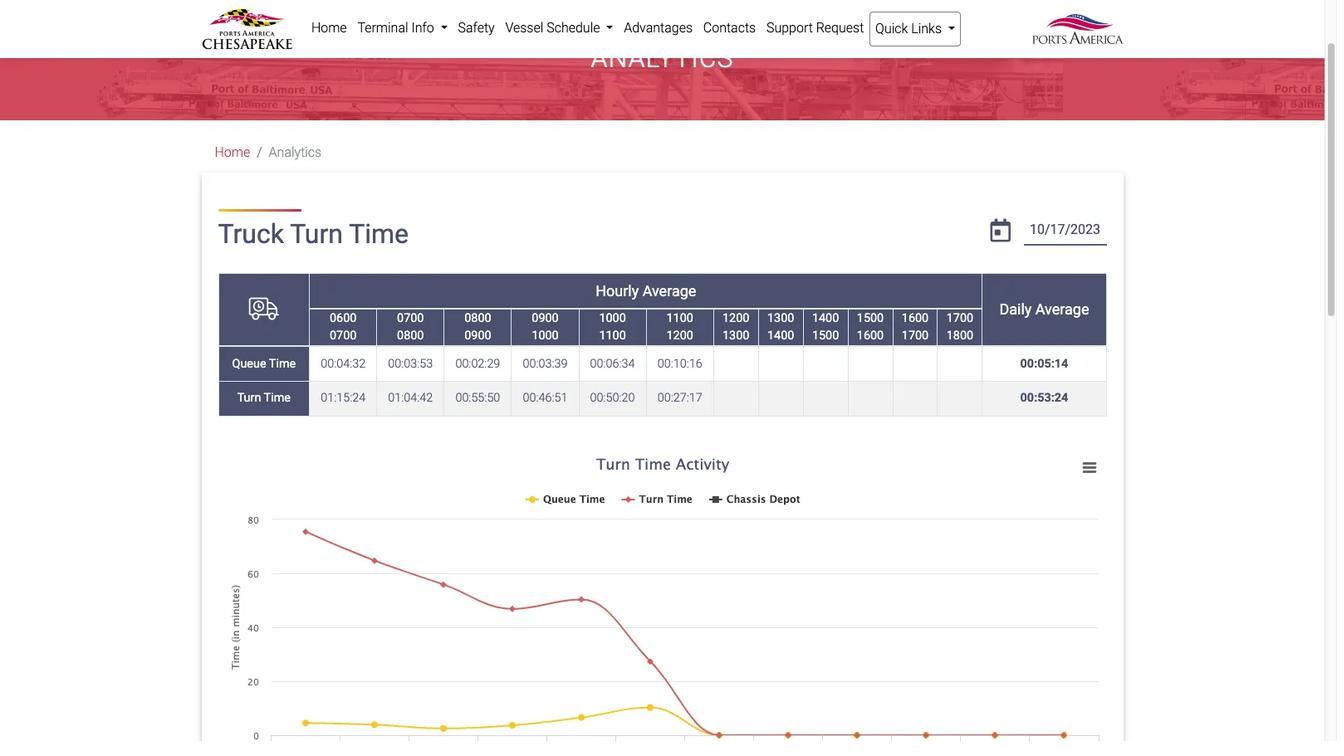 Task type: vqa. For each thing, say whether or not it's contained in the screenshot.
youtube icon
no



Task type: locate. For each thing, give the bounding box(es) containing it.
advantages link
[[619, 12, 698, 45]]

1100
[[666, 311, 693, 325], [599, 329, 626, 343]]

1300 left the 1400 1500
[[767, 311, 794, 325]]

1 vertical spatial home link
[[215, 145, 250, 161]]

00:55:50
[[455, 391, 500, 406]]

1400
[[812, 311, 839, 325], [767, 329, 794, 343]]

home inside home link
[[311, 20, 347, 36]]

00:27:17
[[657, 391, 702, 406]]

01:15:24
[[321, 391, 366, 406]]

1 horizontal spatial home
[[311, 20, 347, 36]]

1600 1700
[[902, 311, 929, 343]]

0 vertical spatial average
[[643, 282, 696, 299]]

1 horizontal spatial 1300
[[767, 311, 794, 325]]

0900 up '00:03:39'
[[532, 311, 559, 325]]

average right daily
[[1035, 301, 1089, 318]]

home for the left home link
[[215, 145, 250, 161]]

vessel
[[505, 20, 543, 36]]

1 horizontal spatial analytics
[[591, 43, 734, 74]]

1 horizontal spatial 1500
[[857, 311, 884, 325]]

1 horizontal spatial 0700
[[397, 311, 424, 325]]

1500 right the 1400 1500
[[857, 311, 884, 325]]

time for 01:15:24
[[264, 391, 291, 406]]

1 horizontal spatial home link
[[306, 12, 352, 45]]

0 horizontal spatial 1000
[[532, 329, 559, 343]]

1 horizontal spatial 1200
[[723, 311, 749, 325]]

0 vertical spatial 0900
[[532, 311, 559, 325]]

1800
[[947, 329, 973, 343]]

1400 1500
[[812, 311, 839, 343]]

1 horizontal spatial average
[[1035, 301, 1089, 318]]

0 horizontal spatial 1100
[[599, 329, 626, 343]]

time
[[349, 219, 409, 250], [269, 357, 296, 371], [264, 391, 291, 406]]

1400 left "1500 1600"
[[812, 311, 839, 325]]

1500 1600
[[857, 311, 884, 343]]

1 horizontal spatial 0900
[[532, 311, 559, 325]]

calendar day image
[[990, 220, 1011, 243]]

1 horizontal spatial 1700
[[947, 311, 973, 325]]

support
[[766, 20, 813, 36]]

1600
[[902, 311, 929, 325], [857, 329, 884, 343]]

None text field
[[1024, 216, 1107, 246]]

1 vertical spatial 1000
[[532, 329, 559, 343]]

0 horizontal spatial 1300
[[723, 329, 749, 343]]

0 horizontal spatial 1200
[[666, 329, 693, 343]]

00:03:53
[[388, 357, 433, 371]]

safety link
[[453, 12, 500, 45]]

0700
[[397, 311, 424, 325], [330, 329, 357, 343]]

average
[[643, 282, 696, 299], [1035, 301, 1089, 318]]

0700 0800
[[397, 311, 424, 343]]

turn right truck
[[290, 219, 343, 250]]

0 horizontal spatial 1600
[[857, 329, 884, 343]]

0 vertical spatial 1300
[[767, 311, 794, 325]]

0800 up 00:03:53
[[397, 329, 424, 343]]

average up '1100 1200'
[[643, 282, 696, 299]]

1 vertical spatial 1200
[[666, 329, 693, 343]]

0800
[[464, 311, 491, 325], [397, 329, 424, 343]]

1600 left 1700 1800
[[902, 311, 929, 325]]

1500 down the hourly average daily average
[[812, 329, 839, 343]]

0800 up 00:02:29
[[464, 311, 491, 325]]

0 horizontal spatial 0700
[[330, 329, 357, 343]]

0800 0900
[[464, 311, 491, 343]]

daily
[[1000, 301, 1032, 318]]

1700
[[947, 311, 973, 325], [902, 329, 929, 343]]

0 vertical spatial 1200
[[723, 311, 749, 325]]

0 horizontal spatial home
[[215, 145, 250, 161]]

truck
[[218, 219, 284, 250]]

01:04:42
[[388, 391, 433, 406]]

terminal
[[357, 20, 408, 36]]

1500
[[857, 311, 884, 325], [812, 329, 839, 343]]

0 vertical spatial home link
[[306, 12, 352, 45]]

0 vertical spatial 1700
[[947, 311, 973, 325]]

0 vertical spatial home
[[311, 20, 347, 36]]

1 vertical spatial average
[[1035, 301, 1089, 318]]

1 horizontal spatial 1100
[[666, 311, 693, 325]]

turn down queue
[[237, 391, 261, 406]]

home for the top home link
[[311, 20, 347, 36]]

0700 up 00:03:53
[[397, 311, 424, 325]]

1 vertical spatial 0900
[[464, 329, 491, 343]]

1000
[[599, 311, 626, 325], [532, 329, 559, 343]]

1 vertical spatial 1100
[[599, 329, 626, 343]]

1 horizontal spatial 1000
[[599, 311, 626, 325]]

1 horizontal spatial 1400
[[812, 311, 839, 325]]

0 horizontal spatial analytics
[[269, 145, 322, 161]]

1 horizontal spatial 1600
[[902, 311, 929, 325]]

home
[[311, 20, 347, 36], [215, 145, 250, 161]]

support request
[[766, 20, 864, 36]]

1400 left the 1400 1500
[[767, 329, 794, 343]]

1600 down the hourly average daily average
[[857, 329, 884, 343]]

1 vertical spatial 0800
[[397, 329, 424, 343]]

1200 left 1300 1400
[[723, 311, 749, 325]]

1300 left 1300 1400
[[723, 329, 749, 343]]

1100 up 00:06:34
[[599, 329, 626, 343]]

time for 00:04:32
[[269, 357, 296, 371]]

1 vertical spatial time
[[269, 357, 296, 371]]

0900 up 00:02:29
[[464, 329, 491, 343]]

1 vertical spatial home
[[215, 145, 250, 161]]

0600 0700
[[330, 311, 357, 343]]

1 vertical spatial 1400
[[767, 329, 794, 343]]

turn
[[290, 219, 343, 250], [237, 391, 261, 406]]

0 vertical spatial turn
[[290, 219, 343, 250]]

1 vertical spatial 1700
[[902, 329, 929, 343]]

analytics
[[591, 43, 734, 74], [269, 145, 322, 161]]

1000 down hourly
[[599, 311, 626, 325]]

1 vertical spatial 0700
[[330, 329, 357, 343]]

quick
[[875, 21, 908, 37]]

1200 up 00:10:16
[[666, 329, 693, 343]]

1 horizontal spatial 0800
[[464, 311, 491, 325]]

1000 up '00:03:39'
[[532, 329, 559, 343]]

1300
[[767, 311, 794, 325], [723, 329, 749, 343]]

1700 left '1800'
[[902, 329, 929, 343]]

1700 up '1800'
[[947, 311, 973, 325]]

1200
[[723, 311, 749, 325], [666, 329, 693, 343]]

0 horizontal spatial 1400
[[767, 329, 794, 343]]

1 vertical spatial 1500
[[812, 329, 839, 343]]

1100 1200
[[666, 311, 693, 343]]

advantages
[[624, 20, 693, 36]]

1100 up 00:10:16
[[666, 311, 693, 325]]

vessel schedule link
[[500, 12, 619, 45]]

home link
[[306, 12, 352, 45], [215, 145, 250, 161]]

2 vertical spatial time
[[264, 391, 291, 406]]

1 vertical spatial analytics
[[269, 145, 322, 161]]

contacts link
[[698, 12, 761, 45]]

terminal info link
[[352, 12, 453, 45]]

0700 down 0600
[[330, 329, 357, 343]]

terminal info
[[357, 20, 437, 36]]

turn time
[[237, 391, 291, 406]]

1 vertical spatial turn
[[237, 391, 261, 406]]

1000 1100
[[599, 311, 626, 343]]

0900
[[532, 311, 559, 325], [464, 329, 491, 343]]



Task type: describe. For each thing, give the bounding box(es) containing it.
00:04:32
[[321, 357, 366, 371]]

contacts
[[703, 20, 756, 36]]

1 vertical spatial 1600
[[857, 329, 884, 343]]

00:02:29
[[455, 357, 500, 371]]

00:53:24
[[1020, 391, 1068, 406]]

quick links link
[[869, 12, 961, 47]]

1300 1400
[[767, 311, 794, 343]]

00:03:39
[[523, 357, 568, 371]]

1200 1300
[[723, 311, 749, 343]]

0 vertical spatial 0700
[[397, 311, 424, 325]]

0 vertical spatial analytics
[[591, 43, 734, 74]]

schedule
[[547, 20, 600, 36]]

0 horizontal spatial 0800
[[397, 329, 424, 343]]

0 horizontal spatial 1500
[[812, 329, 839, 343]]

request
[[816, 20, 864, 36]]

0 vertical spatial 1500
[[857, 311, 884, 325]]

0 vertical spatial 1400
[[812, 311, 839, 325]]

queue
[[232, 357, 266, 371]]

1 vertical spatial 1300
[[723, 329, 749, 343]]

0600
[[330, 311, 357, 325]]

0 vertical spatial 1600
[[902, 311, 929, 325]]

vessel schedule
[[505, 20, 603, 36]]

0 horizontal spatial 0900
[[464, 329, 491, 343]]

support request link
[[761, 12, 869, 45]]

quick links
[[875, 21, 945, 37]]

0 vertical spatial time
[[349, 219, 409, 250]]

0 horizontal spatial 1700
[[902, 329, 929, 343]]

links
[[911, 21, 942, 37]]

1 horizontal spatial turn
[[290, 219, 343, 250]]

00:50:20
[[590, 391, 635, 406]]

0 horizontal spatial home link
[[215, 145, 250, 161]]

0 horizontal spatial turn
[[237, 391, 261, 406]]

hourly average daily average
[[596, 282, 1089, 318]]

hourly
[[596, 282, 639, 299]]

0900 1000
[[532, 311, 559, 343]]

00:10:16
[[657, 357, 702, 371]]

00:06:34
[[590, 357, 635, 371]]

truck turn time
[[218, 219, 409, 250]]

0 vertical spatial 1100
[[666, 311, 693, 325]]

safety
[[458, 20, 495, 36]]

00:46:51
[[523, 391, 568, 406]]

00:05:14
[[1020, 357, 1068, 371]]

queue time
[[232, 357, 296, 371]]

info
[[411, 20, 434, 36]]

1700 1800
[[947, 311, 973, 343]]

0 vertical spatial 0800
[[464, 311, 491, 325]]

0 vertical spatial 1000
[[599, 311, 626, 325]]

0 horizontal spatial average
[[643, 282, 696, 299]]



